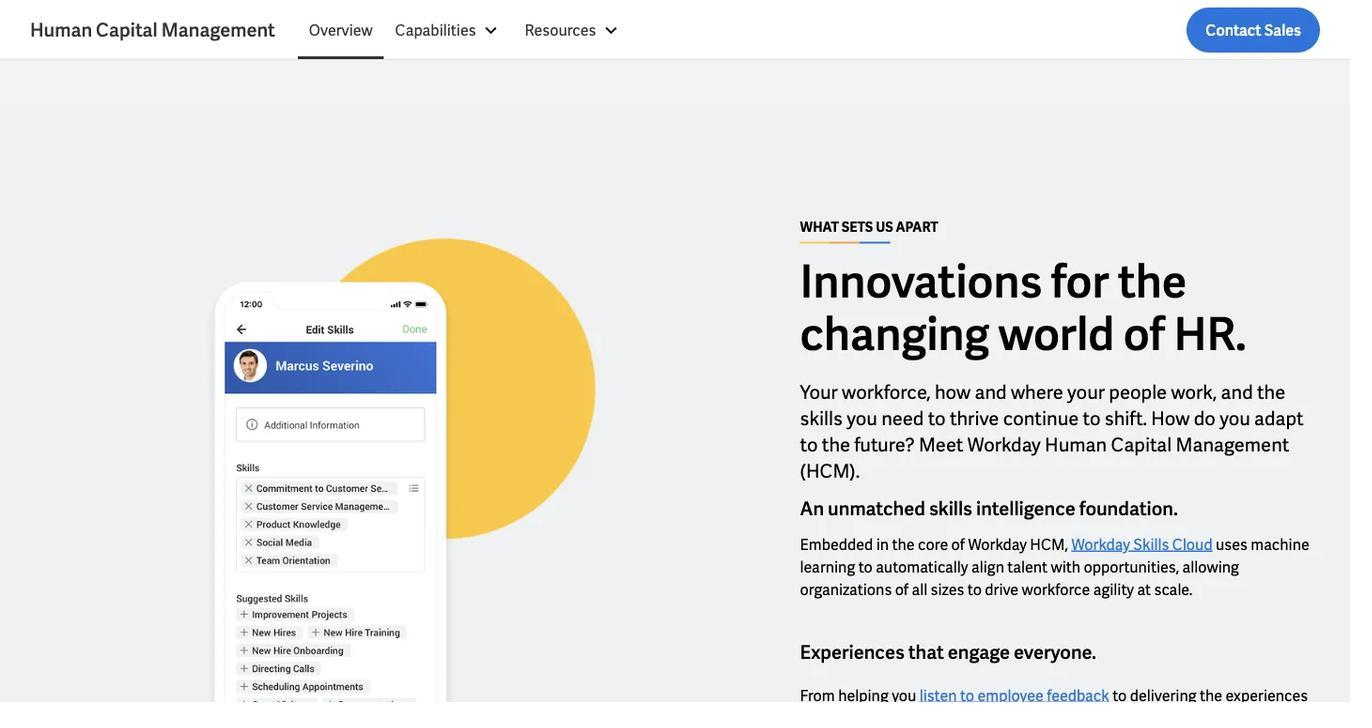 Task type: locate. For each thing, give the bounding box(es) containing it.
0 horizontal spatial capital
[[96, 18, 158, 42]]

opportunities,
[[1084, 558, 1180, 578]]

the right in
[[892, 535, 915, 555]]

1 you from the left
[[847, 407, 878, 431]]

adapt
[[1255, 407, 1304, 431]]

2 you from the left
[[1220, 407, 1251, 431]]

do
[[1194, 407, 1216, 431]]

0 vertical spatial skills
[[800, 407, 843, 431]]

the up (hcm).
[[822, 433, 851, 458]]

cloud
[[1173, 535, 1213, 555]]

skills up core
[[929, 497, 973, 521]]

management
[[161, 18, 275, 42], [1176, 433, 1290, 458]]

the right for
[[1118, 253, 1187, 312]]

you right do
[[1220, 407, 1251, 431]]

0 horizontal spatial and
[[975, 381, 1007, 405]]

and
[[975, 381, 1007, 405], [1221, 381, 1254, 405]]

uses
[[1216, 535, 1248, 555]]

1 vertical spatial of
[[952, 535, 965, 555]]

at
[[1138, 580, 1151, 600]]

of
[[1124, 306, 1165, 364], [952, 535, 965, 555], [895, 580, 909, 600]]

work,
[[1171, 381, 1217, 405]]

capital
[[96, 18, 158, 42], [1111, 433, 1172, 458]]

0 horizontal spatial of
[[895, 580, 909, 600]]

0 vertical spatial human
[[30, 18, 92, 42]]

of up people
[[1124, 306, 1165, 364]]

the
[[1118, 253, 1187, 312], [1258, 381, 1286, 405], [822, 433, 851, 458], [892, 535, 915, 555]]

1 horizontal spatial capital
[[1111, 433, 1172, 458]]

1 horizontal spatial and
[[1221, 381, 1254, 405]]

1 horizontal spatial skills
[[929, 497, 973, 521]]

contact sales link
[[1187, 8, 1320, 53]]

sets
[[842, 218, 873, 235]]

0 horizontal spatial human
[[30, 18, 92, 42]]

talent
[[1008, 558, 1048, 578]]

capital inside your workforce, how and where your people work, and the skills you need to thrive continue to shift. how do you adapt to the future? meet workday human capital management (hcm).
[[1111, 433, 1172, 458]]

to up organizations
[[859, 558, 873, 578]]

1 vertical spatial management
[[1176, 433, 1290, 458]]

workforce
[[1022, 580, 1090, 600]]

embedded
[[800, 535, 873, 555]]

to
[[928, 407, 946, 431], [1083, 407, 1101, 431], [800, 433, 818, 458], [859, 558, 873, 578], [968, 580, 982, 600]]

thrive
[[950, 407, 999, 431]]

1 horizontal spatial human
[[1045, 433, 1107, 458]]

workday down the thrive
[[968, 433, 1041, 458]]

list
[[298, 8, 1320, 53]]

of left all
[[895, 580, 909, 600]]

skills down your
[[800, 407, 843, 431]]

of inside innovations for the changing world of hr.
[[1124, 306, 1165, 364]]

embedded in the core of workday hcm, workday skills cloud
[[800, 535, 1213, 555]]

menu
[[298, 8, 634, 53]]

continue
[[1003, 407, 1079, 431]]

1 vertical spatial capital
[[1111, 433, 1172, 458]]

0 vertical spatial of
[[1124, 306, 1165, 364]]

capabilities button
[[384, 8, 514, 53]]

changing
[[800, 306, 990, 364]]

0 vertical spatial management
[[161, 18, 275, 42]]

contact
[[1206, 20, 1262, 40]]

drive
[[985, 580, 1019, 600]]

need
[[882, 407, 924, 431]]

you up future?
[[847, 407, 878, 431]]

hr.
[[1174, 306, 1247, 364]]

align
[[972, 558, 1005, 578]]

workday up align at the right of the page
[[968, 535, 1027, 555]]

all
[[912, 580, 928, 600]]

0 horizontal spatial you
[[847, 407, 878, 431]]

2 vertical spatial of
[[895, 580, 909, 600]]

sales
[[1265, 20, 1302, 40]]

what sets us apart
[[800, 218, 939, 235]]

mobile device showing employee profile with feedback and skills. image
[[30, 221, 632, 704]]

2 horizontal spatial of
[[1124, 306, 1165, 364]]

where
[[1011, 381, 1064, 405]]

1 vertical spatial human
[[1045, 433, 1107, 458]]

0 horizontal spatial skills
[[800, 407, 843, 431]]

to up (hcm).
[[800, 433, 818, 458]]

your workforce, how and where your people work, and the skills you need to thrive continue to shift. how do you adapt to the future? meet workday human capital management (hcm).
[[800, 381, 1304, 484]]

agility
[[1094, 580, 1134, 600]]

your
[[800, 381, 838, 405]]

and right work,
[[1221, 381, 1254, 405]]

1 vertical spatial skills
[[929, 497, 973, 521]]

with
[[1051, 558, 1081, 578]]

allowing
[[1183, 558, 1240, 578]]

workforce,
[[842, 381, 931, 405]]

resources
[[525, 20, 596, 40]]

workday
[[968, 433, 1041, 458], [968, 535, 1027, 555], [1072, 535, 1131, 555]]

of inside uses machine learning to automatically align talent with opportunities, allowing organizations of all sizes to drive workforce agility at scale.
[[895, 580, 909, 600]]

skills
[[800, 407, 843, 431], [929, 497, 973, 521]]

contact sales
[[1206, 20, 1302, 40]]

1 horizontal spatial you
[[1220, 407, 1251, 431]]

an unmatched skills intelligence foundation.
[[800, 497, 1178, 521]]

innovations for the changing world of hr.
[[800, 253, 1247, 364]]

and up the thrive
[[975, 381, 1007, 405]]

(hcm).
[[800, 460, 860, 484]]

meet
[[919, 433, 964, 458]]

everyone.
[[1014, 641, 1097, 665]]

of right core
[[952, 535, 965, 555]]

human
[[30, 18, 92, 42], [1045, 433, 1107, 458]]

you
[[847, 407, 878, 431], [1220, 407, 1251, 431]]

automatically
[[876, 558, 969, 578]]

1 horizontal spatial management
[[1176, 433, 1290, 458]]

intelligence
[[976, 497, 1076, 521]]

0 horizontal spatial management
[[161, 18, 275, 42]]

people
[[1109, 381, 1167, 405]]



Task type: describe. For each thing, give the bounding box(es) containing it.
future?
[[855, 433, 915, 458]]

core
[[918, 535, 948, 555]]

us
[[876, 218, 893, 235]]

the up adapt
[[1258, 381, 1286, 405]]

for
[[1051, 253, 1109, 312]]

2 and from the left
[[1221, 381, 1254, 405]]

that
[[909, 641, 944, 665]]

menu containing overview
[[298, 8, 634, 53]]

management inside your workforce, how and where your people work, and the skills you need to thrive continue to shift. how do you adapt to the future? meet workday human capital management (hcm).
[[1176, 433, 1290, 458]]

to down align at the right of the page
[[968, 580, 982, 600]]

the inside innovations for the changing world of hr.
[[1118, 253, 1187, 312]]

human capital management link
[[30, 17, 298, 43]]

in
[[877, 535, 889, 555]]

how
[[1152, 407, 1190, 431]]

to up the meet
[[928, 407, 946, 431]]

shift.
[[1105, 407, 1148, 431]]

uses machine learning to automatically align talent with opportunities, allowing organizations of all sizes to drive workforce agility at scale.
[[800, 535, 1310, 600]]

world
[[999, 306, 1115, 364]]

organizations
[[800, 580, 892, 600]]

list containing overview
[[298, 8, 1320, 53]]

workday up opportunities,
[[1072, 535, 1131, 555]]

hcm,
[[1030, 535, 1069, 555]]

1 and from the left
[[975, 381, 1007, 405]]

human inside your workforce, how and where your people work, and the skills you need to thrive continue to shift. how do you adapt to the future? meet workday human capital management (hcm).
[[1045, 433, 1107, 458]]

1 horizontal spatial of
[[952, 535, 965, 555]]

0 vertical spatial capital
[[96, 18, 158, 42]]

overview
[[309, 20, 373, 40]]

sizes
[[931, 580, 965, 600]]

skills inside your workforce, how and where your people work, and the skills you need to thrive continue to shift. how do you adapt to the future? meet workday human capital management (hcm).
[[800, 407, 843, 431]]

how
[[935, 381, 971, 405]]

human capital management
[[30, 18, 275, 42]]

workday inside your workforce, how and where your people work, and the skills you need to thrive continue to shift. how do you adapt to the future? meet workday human capital management (hcm).
[[968, 433, 1041, 458]]

apart
[[896, 218, 939, 235]]

foundation.
[[1080, 497, 1178, 521]]

to down your
[[1083, 407, 1101, 431]]

what
[[800, 218, 839, 235]]

your
[[1068, 381, 1105, 405]]

learning
[[800, 558, 855, 578]]

machine
[[1251, 535, 1310, 555]]

scale.
[[1155, 580, 1193, 600]]

unmatched
[[828, 497, 926, 521]]

capabilities
[[395, 20, 476, 40]]

experiences that engage everyone.
[[800, 641, 1097, 665]]

an
[[800, 497, 824, 521]]

resources button
[[514, 8, 634, 53]]

skills
[[1134, 535, 1169, 555]]

innovations
[[800, 253, 1042, 312]]

engage
[[948, 641, 1010, 665]]

workday skills cloud link
[[1072, 535, 1213, 555]]

the gap inc image
[[1169, 0, 1282, 10]]

experiences
[[800, 641, 905, 665]]

overview link
[[298, 8, 384, 53]]



Task type: vqa. For each thing, say whether or not it's contained in the screenshot.
list
yes



